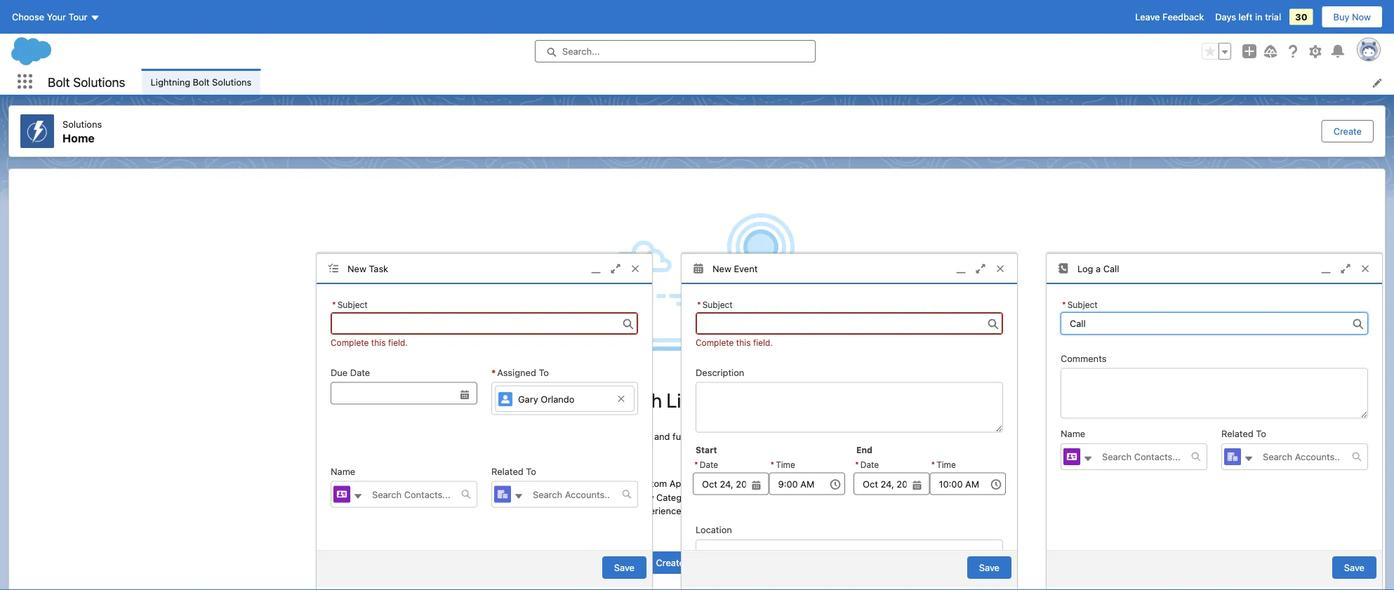 Task type: vqa. For each thing, say whether or not it's contained in the screenshot.
NEW CONTACT
no



Task type: describe. For each thing, give the bounding box(es) containing it.
date for end
[[861, 460, 879, 470]]

templates
[[717, 506, 760, 517]]

solutions inside list
[[212, 76, 252, 87]]

search... button
[[535, 40, 816, 63]]

text default image for new task related to text box
[[622, 490, 632, 500]]

date for start
[[700, 460, 719, 470]]

text default image for name text field
[[461, 490, 471, 500]]

choose your tour button
[[11, 6, 101, 28]]

complete this field. for task
[[331, 338, 408, 348]]

needs
[[535, 431, 561, 442]]

tour
[[69, 12, 87, 22]]

Description text field
[[696, 382, 1004, 433]]

new event
[[713, 263, 758, 274]]

related to text field for log a call
[[1255, 445, 1353, 470]]

flow
[[635, 492, 654, 503]]

get started with lightning bolt solutions
[[528, 389, 867, 412]]

left
[[1239, 12, 1253, 22]]

this for event
[[737, 338, 751, 348]]

complete for new task
[[331, 338, 369, 348]]

buy
[[1334, 12, 1350, 22]]

your
[[47, 12, 66, 22]]

now
[[1353, 12, 1372, 22]]

save for description
[[980, 563, 1000, 574]]

event
[[734, 263, 758, 274]]

experience
[[635, 506, 682, 517]]

1 vertical spatial with
[[715, 431, 733, 442]]

log
[[1078, 263, 1094, 274]]

gary orlando link
[[495, 386, 635, 412]]

field. for task
[[388, 338, 408, 348]]

lightning bolt solutions list
[[142, 69, 1395, 95]]

field. for event
[[754, 338, 773, 348]]

* subject for new task
[[332, 300, 368, 310]]

builder
[[684, 506, 714, 517]]

save button for description
[[968, 557, 1012, 579]]

related to for new task
[[492, 466, 536, 477]]

accounts image for log a call
[[1225, 449, 1242, 466]]

bolt inside list
[[193, 76, 210, 87]]

lightning bolt image
[[20, 114, 54, 148]]

gary orlando
[[518, 394, 575, 405]]

group for end
[[854, 458, 930, 496]]

create for create the first one
[[656, 558, 685, 569]]

0 vertical spatial with
[[627, 389, 662, 412]]

new task
[[348, 263, 388, 274]]

Name text field
[[1094, 445, 1192, 470]]

tailored
[[735, 431, 768, 442]]

log a call dialog
[[1047, 254, 1384, 591]]

date inside new task dialog
[[350, 367, 370, 378]]

text default image for new task related to text box
[[514, 492, 524, 502]]

assigned to
[[497, 367, 549, 378]]

2 horizontal spatial group
[[1202, 43, 1232, 60]]

contacts image for new task
[[334, 486, 350, 503]]

due
[[331, 367, 348, 378]]

text default image for related to text box related to log a call
[[1245, 455, 1254, 464]]

to for new task
[[526, 466, 536, 477]]

leave feedback
[[1136, 12, 1205, 22]]

time for start
[[776, 460, 796, 470]]

1 vertical spatial lightning
[[667, 389, 746, 412]]

gary
[[518, 394, 538, 405]]

include:
[[924, 431, 957, 442]]

industries
[[610, 431, 652, 442]]

new for new event
[[713, 263, 732, 274]]

this for task
[[371, 338, 386, 348]]

save button inside new task dialog
[[603, 557, 647, 579]]

related to text field for new task
[[525, 482, 622, 508]]

create for create
[[1334, 126, 1363, 137]]

save for comments
[[1345, 563, 1365, 574]]

call
[[1104, 263, 1120, 274]]

one
[[723, 558, 738, 569]]

Comments text field
[[1061, 368, 1369, 419]]

subject for log a call
[[1068, 300, 1098, 310]]

create the first one button
[[644, 552, 750, 575]]

text default image for name text box
[[1084, 455, 1094, 464]]

related for log a call
[[1222, 429, 1254, 439]]

started
[[563, 389, 622, 412]]

name for new task
[[331, 466, 356, 477]]

new event dialog
[[681, 254, 1018, 591]]

buy now
[[1334, 12, 1372, 22]]

processes.
[[852, 431, 898, 442]]

due date
[[331, 367, 370, 378]]

bolt solutions
[[48, 74, 125, 89]]

functions
[[673, 431, 713, 442]]



Task type: locate. For each thing, give the bounding box(es) containing it.
2 time from the left
[[937, 460, 957, 470]]

3 save button from the left
[[1333, 557, 1377, 579]]

comments
[[1061, 353, 1107, 364]]

subject inside new task dialog
[[338, 300, 368, 310]]

2 this from the left
[[737, 338, 751, 348]]

* subject for new event
[[697, 300, 733, 310]]

* subject for log a call
[[1063, 300, 1098, 310]]

accounts image down the comments text box
[[1225, 449, 1242, 466]]

* subject down the log
[[1063, 300, 1098, 310]]

log a call
[[1078, 263, 1120, 274]]

related for new task
[[492, 466, 524, 477]]

2 complete from the left
[[696, 338, 734, 348]]

* subject
[[332, 300, 368, 310], [697, 300, 733, 310], [1063, 300, 1098, 310]]

first
[[703, 558, 720, 569]]

* subject inside the new event dialog
[[697, 300, 733, 310]]

address
[[499, 431, 533, 442]]

1 horizontal spatial save button
[[968, 557, 1012, 579]]

0 horizontal spatial complete
[[331, 338, 369, 348]]

days left in trial
[[1216, 12, 1282, 22]]

solutions
[[73, 74, 125, 89], [212, 76, 252, 87], [63, 119, 102, 129], [788, 389, 867, 412], [457, 431, 496, 442]]

related to down the comments text box
[[1222, 429, 1267, 439]]

2 horizontal spatial to
[[1257, 429, 1267, 439]]

and
[[655, 431, 670, 442], [793, 431, 809, 442]]

group
[[1202, 43, 1232, 60], [693, 458, 769, 496], [854, 458, 930, 496]]

1 save button from the left
[[603, 557, 647, 579]]

1 horizontal spatial and
[[793, 431, 809, 442]]

start
[[696, 446, 717, 456]]

time down "apps"
[[776, 460, 796, 470]]

1 and from the left
[[655, 431, 670, 442]]

field.
[[388, 338, 408, 348], [754, 338, 773, 348]]

1 horizontal spatial create
[[1334, 126, 1363, 137]]

related to for log a call
[[1222, 429, 1267, 439]]

group for start
[[693, 458, 769, 496]]

subject down new task
[[338, 300, 368, 310]]

1 vertical spatial related to text field
[[525, 482, 622, 508]]

subject inside "log a call" dialog
[[1068, 300, 1098, 310]]

this inside new task dialog
[[371, 338, 386, 348]]

0 vertical spatial related to text field
[[1255, 445, 1353, 470]]

0 vertical spatial create
[[1334, 126, 1363, 137]]

related down "address"
[[492, 466, 524, 477]]

complete this field. inside new task dialog
[[331, 338, 408, 348]]

0 vertical spatial accounts image
[[1225, 449, 1242, 466]]

0 horizontal spatial new
[[348, 263, 367, 274]]

2 new from the left
[[713, 263, 732, 274]]

0 horizontal spatial contacts image
[[334, 486, 350, 503]]

save inside the new event dialog
[[980, 563, 1000, 574]]

1 vertical spatial contacts image
[[334, 486, 350, 503]]

0 horizontal spatial and
[[655, 431, 670, 442]]

* time for start
[[771, 460, 796, 470]]

0 horizontal spatial lightning
[[151, 76, 190, 87]]

0 horizontal spatial field.
[[388, 338, 408, 348]]

date down start
[[700, 460, 719, 470]]

solutions home
[[63, 119, 102, 145]]

1 horizontal spatial field.
[[754, 338, 773, 348]]

new for new task
[[348, 263, 367, 274]]

related inside "log a call" dialog
[[1222, 429, 1254, 439]]

lightning bolt solutions
[[151, 76, 252, 87]]

create inside button
[[656, 558, 685, 569]]

related to inside "log a call" dialog
[[1222, 429, 1267, 439]]

categories
[[657, 492, 703, 503]]

0 vertical spatial lightning
[[151, 76, 190, 87]]

1 horizontal spatial new
[[713, 263, 732, 274]]

bolt
[[48, 74, 70, 89], [193, 76, 210, 87], [751, 389, 784, 412], [437, 431, 454, 442]]

time for end
[[937, 460, 957, 470]]

subject for new task
[[338, 300, 368, 310]]

2 horizontal spatial save button
[[1333, 557, 1377, 579]]

create button
[[1322, 120, 1375, 143]]

subject down new event in the right of the page
[[703, 300, 733, 310]]

1 horizontal spatial to
[[539, 367, 549, 378]]

choose
[[12, 12, 44, 22]]

to for log a call
[[1257, 429, 1267, 439]]

1 horizontal spatial time
[[937, 460, 957, 470]]

name for log a call
[[1061, 429, 1086, 439]]

1 complete from the left
[[331, 338, 369, 348]]

0 horizontal spatial name
[[331, 466, 356, 477]]

*
[[332, 300, 336, 310], [697, 300, 701, 310], [1063, 300, 1067, 310], [492, 367, 496, 378], [695, 460, 699, 470], [771, 460, 775, 470], [855, 460, 859, 470], [932, 460, 936, 470]]

1 * subject from the left
[[332, 300, 368, 310]]

save button inside "log a call" dialog
[[1333, 557, 1377, 579]]

1 horizontal spatial complete this field.
[[696, 338, 773, 348]]

apps
[[770, 431, 791, 442]]

1 horizontal spatial with
[[715, 431, 733, 442]]

choose your tour
[[12, 12, 87, 22]]

to down "address"
[[526, 466, 536, 477]]

1 horizontal spatial lightning
[[667, 389, 746, 412]]

with
[[627, 389, 662, 412], [715, 431, 733, 442]]

1 vertical spatial accounts image
[[494, 486, 511, 503]]

create inside button
[[1334, 126, 1363, 137]]

and left functions
[[655, 431, 670, 442]]

subject inside the new event dialog
[[703, 300, 733, 310]]

to
[[539, 367, 549, 378], [1257, 429, 1267, 439], [526, 466, 536, 477]]

* subject down new task
[[332, 300, 368, 310]]

lightning bolt solutions link
[[142, 69, 260, 95]]

text default image
[[1353, 452, 1363, 462], [1084, 455, 1094, 464], [1245, 455, 1254, 464], [514, 492, 524, 502]]

of
[[563, 431, 572, 442]]

new task dialog
[[316, 254, 653, 591]]

2 horizontal spatial date
[[861, 460, 879, 470]]

name inside "log a call" dialog
[[1061, 429, 1086, 439]]

name inside new task dialog
[[331, 466, 356, 477]]

* subject inside new task dialog
[[332, 300, 368, 310]]

related inside new task dialog
[[492, 466, 524, 477]]

feedback
[[1163, 12, 1205, 22]]

accounts image
[[1225, 449, 1242, 466], [494, 486, 511, 503]]

2 * subject from the left
[[697, 300, 733, 310]]

accounts image inside new task dialog
[[494, 486, 511, 503]]

to inside "log a call" dialog
[[1257, 429, 1267, 439]]

subject for new event
[[703, 300, 733, 310]]

to down the comments text box
[[1257, 429, 1267, 439]]

field. inside new task dialog
[[388, 338, 408, 348]]

2 * date from the left
[[855, 460, 879, 470]]

0 horizontal spatial this
[[371, 338, 386, 348]]

complete this field.
[[331, 338, 408, 348], [696, 338, 773, 348]]

complete
[[331, 338, 369, 348], [696, 338, 734, 348]]

0 vertical spatial to
[[539, 367, 549, 378]]

2 save from the left
[[980, 563, 1000, 574]]

complete inside new task dialog
[[331, 338, 369, 348]]

with up industries
[[627, 389, 662, 412]]

related to inside new task dialog
[[492, 466, 536, 477]]

new inside dialog
[[348, 263, 367, 274]]

task
[[369, 263, 388, 274]]

a
[[1096, 263, 1101, 274]]

2 field. from the left
[[754, 338, 773, 348]]

leave
[[1136, 12, 1161, 22]]

specific
[[575, 431, 608, 442]]

1 horizontal spatial related
[[1222, 429, 1254, 439]]

group up templates
[[693, 458, 769, 496]]

1 horizontal spatial save
[[980, 563, 1000, 574]]

date right due
[[350, 367, 370, 378]]

contacts image for log a call
[[1064, 449, 1081, 466]]

time
[[776, 460, 796, 470], [937, 460, 957, 470]]

field. inside the new event dialog
[[754, 338, 773, 348]]

new left the event
[[713, 263, 732, 274]]

complete up description
[[696, 338, 734, 348]]

0 vertical spatial related
[[1222, 429, 1254, 439]]

0 horizontal spatial * date
[[695, 460, 719, 470]]

accounts image down "address"
[[494, 486, 511, 503]]

1 vertical spatial name
[[331, 466, 356, 477]]

bolt solutions address needs of specific industries and functions with tailored apps and business processes. they include:
[[437, 431, 957, 442]]

* time down include:
[[932, 460, 957, 470]]

save
[[614, 563, 635, 574], [980, 563, 1000, 574], [1345, 563, 1365, 574]]

0 vertical spatial contacts image
[[1064, 449, 1081, 466]]

save button for comments
[[1333, 557, 1377, 579]]

complete this field. inside the new event dialog
[[696, 338, 773, 348]]

with up start
[[715, 431, 733, 442]]

* date for end
[[855, 460, 879, 470]]

2 save button from the left
[[968, 557, 1012, 579]]

1 horizontal spatial this
[[737, 338, 751, 348]]

trial
[[1266, 12, 1282, 22]]

1 * time from the left
[[771, 460, 796, 470]]

complete this field. up description
[[696, 338, 773, 348]]

* date
[[695, 460, 719, 470], [855, 460, 879, 470]]

0 horizontal spatial with
[[627, 389, 662, 412]]

2 and from the left
[[793, 431, 809, 442]]

1 horizontal spatial contacts image
[[1064, 449, 1081, 466]]

complete inside the new event dialog
[[696, 338, 734, 348]]

2 vertical spatial to
[[526, 466, 536, 477]]

* time
[[771, 460, 796, 470], [932, 460, 957, 470]]

Related To text field
[[1255, 445, 1353, 470], [525, 482, 622, 508]]

None text field
[[696, 313, 1004, 335]]

related
[[1222, 429, 1254, 439], [492, 466, 524, 477]]

2 * time from the left
[[932, 460, 957, 470]]

save button
[[603, 557, 647, 579], [968, 557, 1012, 579], [1333, 557, 1377, 579]]

* subject down new event in the right of the page
[[697, 300, 733, 310]]

1 complete this field. from the left
[[331, 338, 408, 348]]

accounts image for new task
[[494, 486, 511, 503]]

3 save from the left
[[1345, 563, 1365, 574]]

complete this field. up 'due date'
[[331, 338, 408, 348]]

1 this from the left
[[371, 338, 386, 348]]

0 horizontal spatial time
[[776, 460, 796, 470]]

business
[[812, 431, 849, 442]]

1 horizontal spatial accounts image
[[1225, 449, 1242, 466]]

save inside new task dialog
[[614, 563, 635, 574]]

orlando
[[541, 394, 575, 405]]

1 horizontal spatial related to
[[1222, 429, 1267, 439]]

name
[[1061, 429, 1086, 439], [331, 466, 356, 477]]

home
[[63, 132, 95, 145]]

related to
[[1222, 429, 1267, 439], [492, 466, 536, 477]]

custom
[[635, 479, 667, 489]]

description
[[696, 367, 745, 378]]

1 horizontal spatial * time
[[932, 460, 957, 470]]

0 vertical spatial name
[[1061, 429, 1086, 439]]

1 horizontal spatial date
[[700, 460, 719, 470]]

this inside the new event dialog
[[737, 338, 751, 348]]

* time for end
[[932, 460, 957, 470]]

buy now button
[[1322, 6, 1384, 28]]

1 vertical spatial create
[[656, 558, 685, 569]]

1 save from the left
[[614, 563, 635, 574]]

complete for new event
[[696, 338, 734, 348]]

1 horizontal spatial subject
[[703, 300, 733, 310]]

create the first one
[[656, 558, 738, 569]]

0 horizontal spatial accounts image
[[494, 486, 511, 503]]

date down end
[[861, 460, 879, 470]]

0 horizontal spatial * subject
[[332, 300, 368, 310]]

assigned
[[497, 367, 537, 378]]

2 horizontal spatial subject
[[1068, 300, 1098, 310]]

end
[[857, 446, 873, 456]]

in
[[1256, 12, 1263, 22]]

accounts image inside "log a call" dialog
[[1225, 449, 1242, 466]]

0 horizontal spatial related
[[492, 466, 524, 477]]

1 horizontal spatial name
[[1061, 429, 1086, 439]]

1 field. from the left
[[388, 338, 408, 348]]

2 complete this field. from the left
[[696, 338, 773, 348]]

0 horizontal spatial save button
[[603, 557, 647, 579]]

days
[[1216, 12, 1237, 22]]

custom apps flow categories experience builder templates
[[635, 479, 760, 517]]

1 horizontal spatial related to text field
[[1255, 445, 1353, 470]]

new
[[348, 263, 367, 274], [713, 263, 732, 274]]

* inside "log a call" dialog
[[1063, 300, 1067, 310]]

1 horizontal spatial * subject
[[697, 300, 733, 310]]

group down days
[[1202, 43, 1232, 60]]

leave feedback link
[[1136, 12, 1205, 22]]

2 horizontal spatial save
[[1345, 563, 1365, 574]]

complete this field. for event
[[696, 338, 773, 348]]

0 horizontal spatial complete this field.
[[331, 338, 408, 348]]

they
[[900, 431, 922, 442]]

1 horizontal spatial group
[[854, 458, 930, 496]]

save inside "log a call" dialog
[[1345, 563, 1365, 574]]

get started with lightning bolt solutions image
[[528, 211, 867, 355]]

0 horizontal spatial subject
[[338, 300, 368, 310]]

lightning
[[151, 76, 190, 87], [667, 389, 746, 412]]

subject down the log
[[1068, 300, 1098, 310]]

1 vertical spatial related
[[492, 466, 524, 477]]

3 * subject from the left
[[1063, 300, 1098, 310]]

* date down end
[[855, 460, 879, 470]]

1 new from the left
[[348, 263, 367, 274]]

this
[[371, 338, 386, 348], [737, 338, 751, 348]]

1 horizontal spatial * date
[[855, 460, 879, 470]]

0 horizontal spatial related to text field
[[525, 482, 622, 508]]

* time down "apps"
[[771, 460, 796, 470]]

create
[[1334, 126, 1363, 137], [656, 558, 685, 569]]

0 vertical spatial related to
[[1222, 429, 1267, 439]]

0 horizontal spatial create
[[656, 558, 685, 569]]

time down include:
[[937, 460, 957, 470]]

complete up 'due date'
[[331, 338, 369, 348]]

0 horizontal spatial * time
[[771, 460, 796, 470]]

apps
[[670, 479, 692, 489]]

None text field
[[331, 313, 638, 335], [1061, 313, 1369, 335], [331, 382, 478, 405], [693, 473, 769, 496], [769, 473, 846, 496], [854, 473, 930, 496], [930, 473, 1006, 496], [331, 313, 638, 335], [1061, 313, 1369, 335], [331, 382, 478, 405], [693, 473, 769, 496], [769, 473, 846, 496], [854, 473, 930, 496], [930, 473, 1006, 496]]

* date for start
[[695, 460, 719, 470]]

1 horizontal spatial complete
[[696, 338, 734, 348]]

text default image for name text box
[[1192, 452, 1202, 462]]

subject
[[338, 300, 368, 310], [703, 300, 733, 310], [1068, 300, 1098, 310]]

group down end
[[854, 458, 930, 496]]

related to down "address"
[[492, 466, 536, 477]]

1 vertical spatial related to
[[492, 466, 536, 477]]

Name text field
[[364, 482, 461, 508]]

to right assigned
[[539, 367, 549, 378]]

0 horizontal spatial date
[[350, 367, 370, 378]]

1 subject from the left
[[338, 300, 368, 310]]

3 subject from the left
[[1068, 300, 1098, 310]]

related down the comments text box
[[1222, 429, 1254, 439]]

2 subject from the left
[[703, 300, 733, 310]]

1 vertical spatial to
[[1257, 429, 1267, 439]]

0 horizontal spatial save
[[614, 563, 635, 574]]

text default image inside "log a call" dialog
[[1192, 452, 1202, 462]]

and right "apps"
[[793, 431, 809, 442]]

none text field inside the new event dialog
[[696, 313, 1004, 335]]

new left task
[[348, 263, 367, 274]]

* date down start
[[695, 460, 719, 470]]

0 horizontal spatial to
[[526, 466, 536, 477]]

lightning inside list
[[151, 76, 190, 87]]

search...
[[563, 46, 600, 57]]

0 horizontal spatial group
[[693, 458, 769, 496]]

new inside dialog
[[713, 263, 732, 274]]

0 horizontal spatial related to
[[492, 466, 536, 477]]

1 time from the left
[[776, 460, 796, 470]]

30
[[1296, 12, 1308, 22]]

save button inside the new event dialog
[[968, 557, 1012, 579]]

date
[[350, 367, 370, 378], [700, 460, 719, 470], [861, 460, 879, 470]]

text default image
[[1192, 452, 1202, 462], [461, 490, 471, 500], [622, 490, 632, 500], [353, 492, 363, 502]]

2 horizontal spatial * subject
[[1063, 300, 1098, 310]]

get
[[528, 389, 558, 412]]

* subject inside "log a call" dialog
[[1063, 300, 1098, 310]]

the
[[687, 558, 701, 569]]

location
[[696, 525, 732, 536]]

contacts image
[[1064, 449, 1081, 466], [334, 486, 350, 503]]

1 * date from the left
[[695, 460, 719, 470]]



